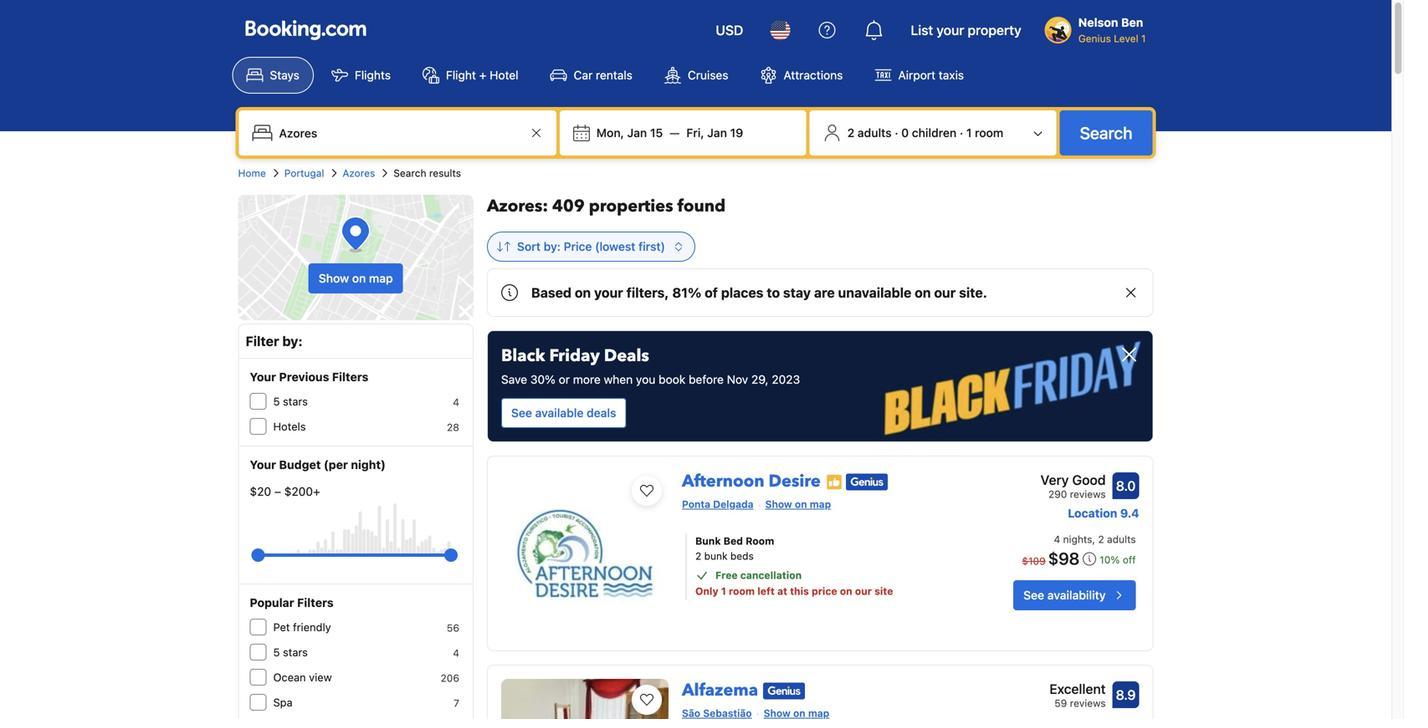 Task type: locate. For each thing, give the bounding box(es) containing it.
4 nights , 2 adults
[[1054, 534, 1136, 546]]

1 stars from the top
[[283, 396, 308, 408]]

your right list
[[937, 22, 965, 38]]

0 vertical spatial map
[[369, 272, 393, 285]]

0 horizontal spatial our
[[855, 586, 872, 598]]

2 horizontal spatial 1
[[1142, 33, 1146, 44]]

1 right level at the top right of page
[[1142, 33, 1146, 44]]

map
[[369, 272, 393, 285], [810, 499, 831, 511]]

on inside button
[[352, 272, 366, 285]]

airport taxis link
[[861, 57, 979, 94]]

car rentals link
[[536, 57, 647, 94]]

stay
[[783, 285, 811, 301]]

1 horizontal spatial ·
[[960, 126, 964, 140]]

save
[[501, 373, 527, 387]]

4 down 56
[[453, 648, 460, 660]]

reviews down good
[[1070, 489, 1106, 501]]

–
[[275, 485, 281, 499]]

2 bunk beds
[[696, 551, 754, 563]]

1 horizontal spatial your
[[937, 22, 965, 38]]

property
[[968, 22, 1022, 38]]

hotels
[[273, 421, 306, 433]]

1 inside nelson ben genius level 1
[[1142, 33, 1146, 44]]

deals
[[604, 345, 649, 368]]

· left 0
[[895, 126, 899, 140]]

· right children
[[960, 126, 964, 140]]

1 vertical spatial your
[[250, 458, 276, 472]]

2 left bunk
[[696, 551, 702, 563]]

1 horizontal spatial search
[[1080, 123, 1133, 143]]

0 horizontal spatial show on map
[[319, 272, 393, 285]]

group
[[258, 542, 451, 569]]

2 inside button
[[848, 126, 855, 140]]

1 reviews from the top
[[1070, 489, 1106, 501]]

1 vertical spatial map
[[810, 499, 831, 511]]

$109
[[1022, 556, 1046, 568]]

1 horizontal spatial show
[[766, 499, 793, 511]]

$20 – $200+
[[250, 485, 320, 499]]

filters,
[[627, 285, 669, 301]]

only 1 room left at this price on our site
[[696, 586, 894, 598]]

2
[[848, 126, 855, 140], [1099, 534, 1105, 546], [696, 551, 702, 563]]

2 horizontal spatial 2
[[1099, 534, 1105, 546]]

off
[[1123, 555, 1136, 566]]

budget
[[279, 458, 321, 472]]

1 vertical spatial room
[[729, 586, 755, 598]]

2 vertical spatial 4
[[453, 648, 460, 660]]

attractions link
[[746, 57, 858, 94]]

1 horizontal spatial by:
[[544, 240, 561, 254]]

see for see availability
[[1024, 589, 1045, 603]]

afternoon
[[682, 470, 765, 493]]

1 horizontal spatial adults
[[1107, 534, 1136, 546]]

afternoon desire link
[[682, 464, 821, 493]]

0 horizontal spatial room
[[729, 586, 755, 598]]

0 vertical spatial see
[[511, 406, 532, 420]]

stars up ocean
[[283, 647, 308, 659]]

usd
[[716, 22, 744, 38]]

0 horizontal spatial show
[[319, 272, 349, 285]]

free cancellation
[[716, 570, 802, 582]]

scored 8.0 element
[[1113, 473, 1140, 500]]

1 vertical spatial 2
[[1099, 534, 1105, 546]]

search for search results
[[394, 167, 427, 179]]

excellent
[[1050, 682, 1106, 698]]

booking.com image
[[246, 20, 366, 40]]

1 horizontal spatial room
[[975, 126, 1004, 140]]

2 your from the top
[[250, 458, 276, 472]]

adults
[[858, 126, 892, 140], [1107, 534, 1136, 546]]

black friday deals save 30% or more when you book before nov 29, 2023
[[501, 345, 800, 387]]

see down save
[[511, 406, 532, 420]]

0 horizontal spatial search
[[394, 167, 427, 179]]

1 horizontal spatial 2
[[848, 126, 855, 140]]

1 5 from the top
[[273, 396, 280, 408]]

room right children
[[975, 126, 1004, 140]]

excellent element
[[1050, 680, 1106, 700]]

desire
[[769, 470, 821, 493]]

filter
[[246, 334, 279, 349]]

friday
[[550, 345, 600, 368]]

our left site
[[855, 586, 872, 598]]

jan
[[627, 126, 647, 140], [708, 126, 727, 140]]

black
[[501, 345, 545, 368]]

your previous filters
[[250, 370, 369, 384]]

your left filters,
[[594, 285, 624, 301]]

1 vertical spatial show on map
[[766, 499, 831, 511]]

our left site.
[[934, 285, 956, 301]]

stars up hotels at the bottom left of the page
[[283, 396, 308, 408]]

0 vertical spatial 5
[[273, 396, 280, 408]]

1 vertical spatial adults
[[1107, 534, 1136, 546]]

5 down pet
[[273, 647, 280, 659]]

1 horizontal spatial jan
[[708, 126, 727, 140]]

1 vertical spatial reviews
[[1070, 698, 1106, 710]]

2 left 0
[[848, 126, 855, 140]]

available
[[535, 406, 584, 420]]

0 vertical spatial show
[[319, 272, 349, 285]]

0 vertical spatial 2
[[848, 126, 855, 140]]

by:
[[544, 240, 561, 254], [282, 334, 303, 349]]

reviews down excellent
[[1070, 698, 1106, 710]]

your
[[937, 22, 965, 38], [594, 285, 624, 301]]

children
[[912, 126, 957, 140]]

1 jan from the left
[[627, 126, 647, 140]]

1 vertical spatial our
[[855, 586, 872, 598]]

5
[[273, 396, 280, 408], [273, 647, 280, 659]]

places
[[721, 285, 764, 301]]

by: right sort
[[544, 240, 561, 254]]

1 vertical spatial by:
[[282, 334, 303, 349]]

filters up friendly
[[297, 596, 334, 610]]

location
[[1068, 507, 1118, 521]]

0 horizontal spatial adults
[[858, 126, 892, 140]]

adults left 0
[[858, 126, 892, 140]]

nelson
[[1079, 15, 1119, 29]]

jan left "15"
[[627, 126, 647, 140]]

1 horizontal spatial map
[[810, 499, 831, 511]]

0 vertical spatial 5 stars
[[273, 396, 308, 408]]

8.0
[[1116, 478, 1136, 494]]

0 horizontal spatial by:
[[282, 334, 303, 349]]

see
[[511, 406, 532, 420], [1024, 589, 1045, 603]]

ponta
[[682, 499, 711, 511]]

2 5 from the top
[[273, 647, 280, 659]]

room
[[746, 536, 775, 547]]

adults up 10% off
[[1107, 534, 1136, 546]]

0 vertical spatial your
[[250, 370, 276, 384]]

very good element
[[1041, 470, 1106, 491]]

show inside button
[[319, 272, 349, 285]]

5 up hotels at the bottom left of the page
[[273, 396, 280, 408]]

$20
[[250, 485, 271, 499]]

your down "filter"
[[250, 370, 276, 384]]

0 horizontal spatial 2
[[696, 551, 702, 563]]

1 vertical spatial 1
[[967, 126, 972, 140]]

our
[[934, 285, 956, 301], [855, 586, 872, 598]]

1 horizontal spatial 1
[[967, 126, 972, 140]]

view
[[309, 672, 332, 684]]

your up $20
[[250, 458, 276, 472]]

1 vertical spatial your
[[594, 285, 624, 301]]

flights
[[355, 68, 391, 82]]

see inside see available deals button
[[511, 406, 532, 420]]

1 vertical spatial 4
[[1054, 534, 1061, 546]]

genius discounts available at this property. image
[[846, 474, 888, 491], [846, 474, 888, 491], [763, 684, 805, 700], [763, 684, 805, 700]]

stays
[[270, 68, 300, 82]]

jan left 19
[[708, 126, 727, 140]]

this property is part of our preferred partner program. it's committed to providing excellent service and good value. it'll pay us a higher commission if you make a booking. image
[[826, 474, 843, 491]]

sort by: price (lowest first)
[[517, 240, 666, 254]]

map inside button
[[369, 272, 393, 285]]

0 vertical spatial your
[[937, 22, 965, 38]]

cruises
[[688, 68, 729, 82]]

site
[[875, 586, 894, 598]]

see for see available deals
[[511, 406, 532, 420]]

properties
[[589, 195, 673, 218]]

81%
[[673, 285, 702, 301]]

0 horizontal spatial 1
[[721, 586, 727, 598]]

0 vertical spatial stars
[[283, 396, 308, 408]]

1 your from the top
[[250, 370, 276, 384]]

0 horizontal spatial map
[[369, 272, 393, 285]]

0 vertical spatial by:
[[544, 240, 561, 254]]

1 inside 2 adults · 0 children · 1 room button
[[967, 126, 972, 140]]

2 vertical spatial 2
[[696, 551, 702, 563]]

reviews
[[1070, 489, 1106, 501], [1070, 698, 1106, 710]]

0 vertical spatial 1
[[1142, 33, 1146, 44]]

airport taxis
[[899, 68, 964, 82]]

1 vertical spatial stars
[[283, 647, 308, 659]]

room down free
[[729, 586, 755, 598]]

5 stars up hotels at the bottom left of the page
[[273, 396, 308, 408]]

2 for 2 bunk beds
[[696, 551, 702, 563]]

your for your previous filters
[[250, 370, 276, 384]]

0 vertical spatial room
[[975, 126, 1004, 140]]

show on map button
[[309, 264, 403, 294]]

2 · from the left
[[960, 126, 964, 140]]

1 right children
[[967, 126, 972, 140]]

1 vertical spatial see
[[1024, 589, 1045, 603]]

0 vertical spatial reviews
[[1070, 489, 1106, 501]]

0 horizontal spatial see
[[511, 406, 532, 420]]

1 vertical spatial 5 stars
[[273, 647, 308, 659]]

bunk
[[704, 551, 728, 563]]

your budget (per night)
[[250, 458, 386, 472]]

alfazema
[[682, 680, 758, 703]]

1 vertical spatial 5
[[273, 647, 280, 659]]

by: right "filter"
[[282, 334, 303, 349]]

1 vertical spatial search
[[394, 167, 427, 179]]

5 stars up ocean
[[273, 647, 308, 659]]

beds
[[731, 551, 754, 563]]

see inside see availability link
[[1024, 589, 1045, 603]]

show on map
[[319, 272, 393, 285], [766, 499, 831, 511]]

search inside "button"
[[1080, 123, 1133, 143]]

2 right the ,
[[1099, 534, 1105, 546]]

1 down free
[[721, 586, 727, 598]]

fri, jan 19 button
[[680, 118, 750, 148]]

filters right the previous
[[332, 370, 369, 384]]

afternoon desire image
[[501, 470, 669, 638]]

0 vertical spatial search
[[1080, 123, 1133, 143]]

0 vertical spatial adults
[[858, 126, 892, 140]]

2 stars from the top
[[283, 647, 308, 659]]

0 horizontal spatial jan
[[627, 126, 647, 140]]

see down the $109
[[1024, 589, 1045, 603]]

search for search
[[1080, 123, 1133, 143]]

4 up 28
[[453, 397, 460, 409]]

4 up $98
[[1054, 534, 1061, 546]]

2 reviews from the top
[[1070, 698, 1106, 710]]

cruises link
[[650, 57, 743, 94]]

0 horizontal spatial ·
[[895, 126, 899, 140]]

genius
[[1079, 33, 1111, 44]]

0 vertical spatial 4
[[453, 397, 460, 409]]

found
[[678, 195, 726, 218]]

are
[[814, 285, 835, 301]]

0 vertical spatial show on map
[[319, 272, 393, 285]]

availability
[[1048, 589, 1106, 603]]

1 horizontal spatial see
[[1024, 589, 1045, 603]]

pet
[[273, 622, 290, 634]]

2 vertical spatial 1
[[721, 586, 727, 598]]

fri,
[[687, 126, 704, 140]]

+
[[479, 68, 487, 82]]

0 vertical spatial our
[[934, 285, 956, 301]]



Task type: describe. For each thing, give the bounding box(es) containing it.
of
[[705, 285, 718, 301]]

stays link
[[232, 57, 314, 94]]

very good 290 reviews
[[1041, 473, 1106, 501]]

previous
[[279, 370, 329, 384]]

night)
[[351, 458, 386, 472]]

your inside list your property link
[[937, 22, 965, 38]]

bed
[[724, 536, 743, 547]]

delgada
[[713, 499, 754, 511]]

more
[[573, 373, 601, 387]]

scored 8.9 element
[[1113, 682, 1140, 709]]

your account menu nelson ben genius level 1 element
[[1045, 8, 1153, 46]]

see available deals button
[[501, 398, 627, 429]]

see available deals
[[511, 406, 617, 420]]

based on your filters, 81% of places to stay are unavailable on our site.
[[532, 285, 988, 301]]

19
[[730, 126, 743, 140]]

spa
[[273, 697, 293, 709]]

15
[[650, 126, 663, 140]]

2 5 stars from the top
[[273, 647, 308, 659]]

bunk bed room link
[[696, 534, 979, 549]]

you
[[636, 373, 656, 387]]

list
[[911, 22, 934, 38]]

filter by:
[[246, 334, 303, 349]]

sort
[[517, 240, 541, 254]]

206
[[441, 673, 460, 685]]

Where are you going? field
[[272, 118, 526, 148]]

deals
[[587, 406, 617, 420]]

car rentals
[[574, 68, 633, 82]]

$200+
[[284, 485, 320, 499]]

1 horizontal spatial show on map
[[766, 499, 831, 511]]

room inside button
[[975, 126, 1004, 140]]

1 vertical spatial filters
[[297, 596, 334, 610]]

409
[[552, 195, 585, 218]]

9.4
[[1121, 507, 1140, 521]]

0 vertical spatial filters
[[332, 370, 369, 384]]

0 horizontal spatial your
[[594, 285, 624, 301]]

left
[[758, 586, 775, 598]]

car
[[574, 68, 593, 82]]

taxis
[[939, 68, 964, 82]]

1 horizontal spatial our
[[934, 285, 956, 301]]

afternoon desire
[[682, 470, 821, 493]]

ocean view
[[273, 672, 332, 684]]

see availability
[[1024, 589, 1106, 603]]

only
[[696, 586, 719, 598]]

black friday deals image
[[488, 331, 1153, 442]]

56
[[447, 623, 460, 635]]

1 vertical spatial show
[[766, 499, 793, 511]]

flights link
[[317, 57, 405, 94]]

or
[[559, 373, 570, 387]]

airport
[[899, 68, 936, 82]]

portugal link
[[284, 166, 324, 181]]

results
[[429, 167, 461, 179]]

show on map inside show on map button
[[319, 272, 393, 285]]

when
[[604, 373, 633, 387]]

bunk bed room
[[696, 536, 775, 547]]

flight + hotel
[[446, 68, 519, 82]]

pet friendly
[[273, 622, 331, 634]]

search results updated. azores: 409 properties found. applied filters: all deals. element
[[487, 195, 1154, 218]]

1 · from the left
[[895, 126, 899, 140]]

location 9.4
[[1068, 507, 1140, 521]]

reviews inside very good 290 reviews
[[1070, 489, 1106, 501]]

mon, jan 15 button
[[590, 118, 670, 148]]

2 jan from the left
[[708, 126, 727, 140]]

popular filters
[[250, 596, 334, 610]]

portugal
[[284, 167, 324, 179]]

very
[[1041, 473, 1069, 488]]

cancellation
[[741, 570, 802, 582]]

nelson ben genius level 1
[[1079, 15, 1146, 44]]

ben
[[1122, 15, 1144, 29]]

unavailable
[[838, 285, 912, 301]]

10%
[[1100, 555, 1120, 566]]

to
[[767, 285, 780, 301]]

this property is part of our preferred partner program. it's committed to providing excellent service and good value. it'll pay us a higher commission if you make a booking. image
[[826, 474, 843, 491]]

28
[[447, 422, 460, 434]]

ponta delgada
[[682, 499, 754, 511]]

bunk
[[696, 536, 721, 547]]

adults inside button
[[858, 126, 892, 140]]

nov
[[727, 373, 749, 387]]

7
[[454, 698, 460, 710]]

2 for 2 adults · 0 children · 1 room
[[848, 126, 855, 140]]

home
[[238, 167, 266, 179]]

2 adults · 0 children · 1 room
[[848, 126, 1004, 140]]

free
[[716, 570, 738, 582]]

list your property link
[[901, 10, 1032, 50]]

book
[[659, 373, 686, 387]]

ocean
[[273, 672, 306, 684]]

by: for filter
[[282, 334, 303, 349]]

1 5 stars from the top
[[273, 396, 308, 408]]

excellent 59 reviews
[[1050, 682, 1106, 710]]

good
[[1073, 473, 1106, 488]]

azores:
[[487, 195, 548, 218]]

(lowest
[[595, 240, 636, 254]]

usd button
[[706, 10, 754, 50]]

your for your budget (per night)
[[250, 458, 276, 472]]

by: for sort
[[544, 240, 561, 254]]

price
[[812, 586, 838, 598]]

friendly
[[293, 622, 331, 634]]

0
[[902, 126, 909, 140]]

this
[[790, 586, 809, 598]]

first)
[[639, 240, 666, 254]]

reviews inside excellent 59 reviews
[[1070, 698, 1106, 710]]

8.9
[[1116, 688, 1136, 704]]



Task type: vqa. For each thing, say whether or not it's contained in the screenshot.
PORTUGAL
yes



